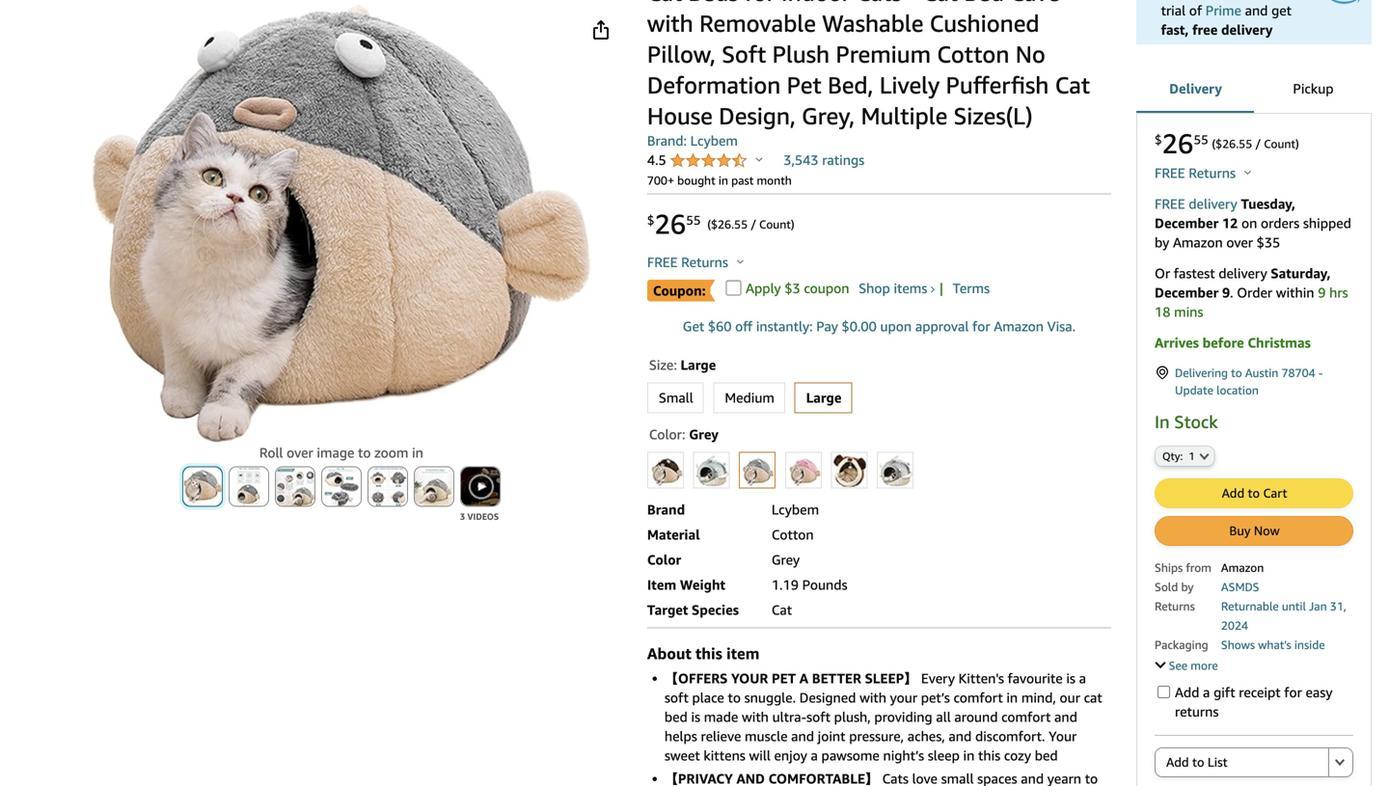 Task type: locate. For each thing, give the bounding box(es) containing it.
brown image
[[648, 453, 683, 488]]

prime link
[[1206, 2, 1242, 18]]

pickup link
[[1255, 65, 1372, 115]]

0 vertical spatial count)
[[1265, 137, 1300, 150]]

beds
[[689, 0, 739, 6]]

free for the leftmost free returns button
[[648, 254, 678, 270]]

to for add to list
[[1193, 755, 1205, 770]]

0 vertical spatial grey
[[689, 427, 719, 443]]

add for add a gift receipt for easy returns
[[1176, 685, 1200, 701]]

popover image for top free returns button
[[1245, 170, 1252, 175]]

is up our
[[1067, 671, 1076, 687]]

amazon prime logo image
[[1329, 0, 1361, 4]]

large right size:
[[681, 357, 716, 373]]

$3
[[785, 280, 801, 296]]

fast,
[[1162, 22, 1190, 38]]

1 horizontal spatial free returns button
[[1155, 164, 1252, 183]]

1 vertical spatial by
[[1182, 581, 1194, 594]]

0 horizontal spatial -
[[908, 0, 917, 6]]

a up cat
[[1080, 671, 1087, 687]]

2 vertical spatial amazon
[[1222, 561, 1265, 575]]

cat beds for indoor cats - cat bed cave with removable washable cushioned pillow, soft plush premium cotton no deformation pet bed, lively pufferfish cat house design, grey, multiple sizes(l) image
[[92, 4, 591, 443]]

see more
[[1169, 659, 1219, 673]]

1 vertical spatial free returns
[[648, 254, 732, 270]]

0 horizontal spatial is
[[692, 709, 701, 725]]

shipped
[[1304, 215, 1352, 231]]

popover image up checkbox image
[[737, 259, 744, 264]]

1 horizontal spatial $26.55
[[1216, 137, 1253, 150]]

by right sold
[[1182, 581, 1194, 594]]

free returns
[[1155, 165, 1240, 181], [648, 254, 732, 270]]

for left easy
[[1285, 685, 1303, 701]]

9 inside saturday, december 9
[[1223, 285, 1231, 301]]

0 horizontal spatial dropdown image
[[1200, 453, 1210, 460]]

free returns up free delivery link
[[1155, 165, 1240, 181]]

2 vertical spatial free
[[648, 254, 678, 270]]

and down around
[[949, 729, 972, 745]]

0 horizontal spatial a
[[811, 748, 818, 764]]

for right approval
[[973, 319, 991, 334]]

0 vertical spatial returns
[[1189, 165, 1236, 181]]

grey right color:
[[689, 427, 719, 443]]

soft
[[722, 40, 767, 68]]

every kitten's favourite is a soft place to snuggle. designed with your pet's comfort in mind, our cat bed is made with ultra-soft plush, providing all around comfort and helps relieve muscle and joint pressure, aches, and discomfort. your sweet kittens will enjoy a pawsome night's sleep in this cozy bed
[[665, 671, 1103, 764]]

0 horizontal spatial over
[[287, 445, 313, 461]]

this left cozy
[[979, 748, 1001, 764]]

1 vertical spatial this
[[979, 748, 1001, 764]]

sold
[[1155, 581, 1179, 594]]

count) down month
[[760, 217, 795, 231]]

1 horizontal spatial bed
[[1035, 748, 1058, 764]]

delivery up .
[[1219, 265, 1268, 281]]

9 left hrs
[[1319, 285, 1327, 301]]

material
[[648, 527, 700, 543]]

0 horizontal spatial free returns button
[[648, 253, 744, 272]]

/
[[1256, 137, 1262, 150], [751, 217, 757, 231]]

get $60 off instantly: pay $0.00 upon approval for  amazon visa.
[[683, 319, 1076, 334]]

joint
[[818, 729, 846, 745]]

None submit
[[183, 468, 222, 506], [230, 468, 268, 506], [276, 468, 315, 506], [322, 468, 361, 506], [369, 468, 407, 506], [415, 468, 454, 506], [461, 468, 500, 506], [1330, 749, 1353, 777], [183, 468, 222, 506], [230, 468, 268, 506], [276, 468, 315, 506], [322, 468, 361, 506], [369, 468, 407, 506], [415, 468, 454, 506], [461, 468, 500, 506], [1330, 749, 1353, 777]]

add inside add a gift receipt for easy returns
[[1176, 685, 1200, 701]]

1 horizontal spatial soft
[[807, 709, 831, 725]]

0 vertical spatial free
[[1155, 165, 1186, 181]]

0 vertical spatial 55
[[1194, 132, 1209, 147]]

18
[[1155, 304, 1171, 320]]

$ down delivery link
[[1155, 132, 1163, 147]]

target
[[648, 602, 689, 618]]

$26.55
[[1216, 137, 1253, 150], [711, 217, 748, 231]]

free up free delivery link
[[1155, 165, 1186, 181]]

55 down bought on the top of the page
[[687, 213, 701, 228]]

to up location at the right of page
[[1232, 366, 1243, 380]]

popover image up month
[[756, 157, 763, 162]]

$26.55 down delivery link
[[1216, 137, 1253, 150]]

$ 26 55 ( $26.55 / count) down delivery link
[[1155, 127, 1300, 160]]

$35
[[1257, 235, 1281, 250]]

9 hrs 18 mins
[[1155, 285, 1349, 320]]

order
[[1238, 285, 1273, 301]]

option group down get $60 off instantly: pay $0.00 upon approval for  amazon visa.
[[642, 379, 1112, 417]]

$ 26 55 ( $26.55 / count)
[[1155, 127, 1300, 160], [648, 208, 795, 240]]

with up pillow,
[[648, 9, 694, 37]]

55 down delivery link
[[1194, 132, 1209, 147]]

comfort up around
[[954, 690, 1004, 706]]

/ up tuesday,
[[1256, 137, 1262, 150]]

0 vertical spatial $ 26 55 ( $26.55 / count)
[[1155, 127, 1300, 160]]

and
[[1246, 2, 1269, 18], [1055, 709, 1078, 725], [792, 729, 815, 745], [949, 729, 972, 745]]

1 horizontal spatial dropdown image
[[1336, 759, 1345, 766]]

None radio
[[1329, 748, 1354, 778]]

grey up 1.19
[[772, 552, 800, 568]]

saturday,
[[1272, 265, 1332, 281]]

option group
[[642, 379, 1112, 417], [642, 448, 1112, 493]]

delivery down prime
[[1222, 22, 1274, 38]]

and up your
[[1055, 709, 1078, 725]]

1 vertical spatial is
[[692, 709, 701, 725]]

cotton up 1.19
[[772, 527, 814, 543]]

0 vertical spatial add
[[1222, 486, 1245, 501]]

0 vertical spatial -
[[908, 0, 917, 6]]

color: grey
[[649, 427, 719, 443]]

to inside option
[[1193, 755, 1205, 770]]

over inside on orders shipped by amazon over $35
[[1227, 235, 1254, 250]]

extender expand image
[[1156, 658, 1167, 669]]

add
[[1222, 486, 1245, 501], [1176, 685, 1200, 701], [1167, 755, 1190, 770]]

1 horizontal spatial -
[[1319, 366, 1324, 380]]

for up removable
[[745, 0, 776, 6]]

1 option group from the top
[[642, 379, 1112, 417]]

0 horizontal spatial with
[[648, 9, 694, 37]]

0 horizontal spatial soft
[[665, 690, 689, 706]]

delivery up 12
[[1189, 196, 1238, 212]]

popover image for the leftmost free returns button
[[737, 259, 744, 264]]

returns
[[1189, 165, 1236, 181], [682, 254, 729, 270], [1155, 600, 1196, 613]]

2 horizontal spatial for
[[1285, 685, 1303, 701]]

dropdown image inside add to list option group
[[1336, 759, 1345, 766]]

your
[[1049, 729, 1077, 745]]

to up made
[[728, 690, 741, 706]]

amazon up asmds link
[[1222, 561, 1265, 575]]

0 vertical spatial cotton
[[937, 40, 1010, 68]]

is down place
[[692, 709, 701, 725]]

0 horizontal spatial 26
[[655, 208, 687, 240]]

returns up 'coupon:'
[[682, 254, 729, 270]]

2 december from the top
[[1155, 285, 1219, 301]]

grey
[[689, 427, 719, 443], [772, 552, 800, 568]]

.
[[1231, 285, 1234, 301]]

december inside saturday, december 9
[[1155, 285, 1219, 301]]

- right "cats"
[[908, 0, 917, 6]]

$ 26 55 ( $26.55 / count) down the 700+ bought in past month
[[648, 208, 795, 240]]

plush,
[[835, 709, 871, 725]]

by inside the ships from amazon sold by
[[1182, 581, 1194, 594]]

1 vertical spatial delivery
[[1189, 196, 1238, 212]]

in left mind,
[[1007, 690, 1018, 706]]

bed up helps
[[665, 709, 688, 725]]

coupon
[[804, 280, 850, 296]]

0 horizontal spatial popover image
[[737, 259, 744, 264]]

Add a gift receipt for easy returns checkbox
[[1158, 686, 1171, 699]]

favourite
[[1008, 671, 1063, 687]]

to left zoom
[[358, 445, 371, 461]]

popover image inside 4.5 button
[[756, 157, 763, 162]]

2024
[[1222, 619, 1249, 633]]

orders
[[1262, 215, 1300, 231]]

1 vertical spatial over
[[287, 445, 313, 461]]

0 vertical spatial large
[[681, 357, 716, 373]]

free returns up 'coupon:'
[[648, 254, 732, 270]]

add to list
[[1167, 755, 1228, 770]]

1 horizontal spatial cotton
[[937, 40, 1010, 68]]

0 horizontal spatial cotton
[[772, 527, 814, 543]]

12
[[1223, 215, 1239, 231]]

this inside every kitten's favourite is a soft place to snuggle. designed with your pet's comfort in mind, our cat bed is made with ultra-soft plush, providing all around comfort and helps relieve muscle and joint pressure, aches, and discomfort. your sweet kittens will enjoy a pawsome night's sleep in this cozy bed
[[979, 748, 1001, 764]]

returnable
[[1222, 600, 1280, 613]]

until
[[1283, 600, 1307, 613]]

a right enjoy
[[811, 748, 818, 764]]

pillow,
[[648, 40, 716, 68]]

1 vertical spatial popover image
[[1245, 170, 1252, 175]]

3,543 ratings link
[[784, 152, 865, 168]]

large down pay
[[807, 390, 842, 406]]

2 vertical spatial delivery
[[1219, 265, 1268, 281]]

popover image
[[756, 157, 763, 162], [1245, 170, 1252, 175], [737, 259, 744, 264]]

free
[[1155, 165, 1186, 181], [1155, 196, 1186, 212], [648, 254, 678, 270]]

our
[[1060, 690, 1081, 706]]

a left gift
[[1204, 685, 1211, 701]]

26 down 700+ in the left of the page
[[655, 208, 687, 240]]

1
[[1189, 450, 1196, 463]]

december down free delivery link
[[1155, 215, 1219, 231]]

0 horizontal spatial free returns
[[648, 254, 732, 270]]

in left past
[[719, 174, 729, 187]]

1 horizontal spatial a
[[1080, 671, 1087, 687]]

1 december from the top
[[1155, 215, 1219, 231]]

0 horizontal spatial large
[[681, 357, 716, 373]]

to inside delivering to austin 78704 - update location
[[1232, 366, 1243, 380]]

1 vertical spatial cotton
[[772, 527, 814, 543]]

1 vertical spatial dropdown image
[[1336, 759, 1345, 766]]

to left cart at the bottom
[[1249, 486, 1261, 501]]

a inside add a gift receipt for easy returns
[[1204, 685, 1211, 701]]

in right zoom
[[412, 445, 424, 461]]

0 vertical spatial dropdown image
[[1200, 453, 1210, 460]]

for inside cat beds for indoor cats - cat bed cave with removable washable cushioned pillow, soft plush premium cotton no deformation pet bed, lively pufferfish cat house design, grey, multiple sizes(l) brand: lcybem
[[745, 0, 776, 6]]

returns up free delivery
[[1189, 165, 1236, 181]]

night's
[[884, 748, 925, 764]]

to for add to cart
[[1249, 486, 1261, 501]]

2 vertical spatial for
[[1285, 685, 1303, 701]]

stock
[[1175, 412, 1219, 432]]

about
[[648, 645, 692, 663]]

item
[[648, 577, 677, 593]]

1.19
[[772, 577, 799, 593]]

3,543 ratings
[[784, 152, 865, 168]]

free up 'coupon:'
[[648, 254, 678, 270]]

2 vertical spatial add
[[1167, 755, 1190, 770]]

0 horizontal spatial grey
[[689, 427, 719, 443]]

add up buy
[[1222, 486, 1245, 501]]

1 vertical spatial grey
[[772, 552, 800, 568]]

0 vertical spatial by
[[1155, 235, 1170, 250]]

amazon left visa.
[[994, 319, 1044, 334]]

cat
[[1084, 690, 1103, 706]]

over right roll
[[287, 445, 313, 461]]

0 horizontal spatial $ 26 55 ( $26.55 / count)
[[648, 208, 795, 240]]

0 horizontal spatial by
[[1155, 235, 1170, 250]]

9 down or fastest delivery
[[1223, 285, 1231, 301]]

lcybem down pink image
[[772, 502, 820, 518]]

0 vertical spatial amazon
[[1174, 235, 1224, 250]]

2 horizontal spatial with
[[860, 690, 887, 706]]

0 vertical spatial bed
[[665, 709, 688, 725]]

free up or
[[1155, 196, 1186, 212]]

$26.55 down the 700+ bought in past month
[[711, 217, 748, 231]]

shop items link
[[853, 279, 937, 298]]

off
[[736, 319, 753, 334]]

december inside tuesday, december 12
[[1155, 215, 1219, 231]]

soft down designed
[[807, 709, 831, 725]]

1 vertical spatial option group
[[642, 448, 1112, 493]]

premium
[[836, 40, 931, 68]]

【offers
[[665, 671, 728, 687]]

gift
[[1214, 685, 1236, 701]]

1 horizontal spatial 55
[[1194, 132, 1209, 147]]

0 horizontal spatial $26.55
[[711, 217, 748, 231]]

1 horizontal spatial with
[[742, 709, 769, 725]]

for inside add a gift receipt for easy returns
[[1285, 685, 1303, 701]]

by
[[1155, 235, 1170, 250], [1182, 581, 1194, 594]]

free returns button up free delivery link
[[1155, 164, 1252, 183]]

bed down your
[[1035, 748, 1058, 764]]

2 vertical spatial popover image
[[737, 259, 744, 264]]

apply $3 coupon shop items
[[746, 280, 928, 296]]

0 vertical spatial for
[[745, 0, 776, 6]]

to left list
[[1193, 755, 1205, 770]]

house
[[648, 102, 713, 130]]

cats
[[857, 0, 902, 6]]

lcybem inside cat beds for indoor cats - cat bed cave with removable washable cushioned pillow, soft plush premium cotton no deformation pet bed, lively pufferfish cat house design, grey, multiple sizes(l) brand: lcybem
[[691, 133, 738, 149]]

popover image up tuesday,
[[1245, 170, 1252, 175]]

dropdown image
[[1200, 453, 1210, 460], [1336, 759, 1345, 766]]

/ down past
[[751, 217, 757, 231]]

saturday, december 9
[[1155, 265, 1332, 301]]

0 vertical spatial lcybem
[[691, 133, 738, 149]]

26
[[1163, 127, 1194, 160], [655, 208, 687, 240]]

- right 78704
[[1319, 366, 1324, 380]]

cotton inside cat beds for indoor cats - cat bed cave with removable washable cushioned pillow, soft plush premium cotton no deformation pet bed, lively pufferfish cat house design, grey, multiple sizes(l) brand: lcybem
[[937, 40, 1010, 68]]

this up 【offers
[[696, 645, 723, 663]]

$ down 700+ in the left of the page
[[648, 213, 655, 228]]

add left list
[[1167, 755, 1190, 770]]

0 vertical spatial $26.55
[[1216, 137, 1253, 150]]

add to cart
[[1222, 486, 1288, 501]]

with up muscle
[[742, 709, 769, 725]]

( down the 700+ bought in past month
[[708, 217, 711, 231]]

1 horizontal spatial for
[[973, 319, 991, 334]]

【offers your pet a better sleep】
[[665, 671, 918, 687]]

lcybem
[[691, 133, 738, 149], [772, 502, 820, 518]]

and left get
[[1246, 2, 1269, 18]]

2 9 from the left
[[1319, 285, 1327, 301]]

returns down sold
[[1155, 600, 1196, 613]]

update
[[1176, 384, 1214, 397]]

soft down 【offers
[[665, 690, 689, 706]]

december up mins
[[1155, 285, 1219, 301]]

1 vertical spatial returns
[[682, 254, 729, 270]]

Add to List submit
[[1156, 749, 1329, 777]]

( down delivery link
[[1213, 137, 1216, 150]]

1 horizontal spatial free returns
[[1155, 165, 1240, 181]]

26 down delivery link
[[1163, 127, 1194, 160]]

delivering to austin 78704 - update location
[[1176, 366, 1324, 397]]

0 vertical spatial this
[[696, 645, 723, 663]]

1 horizontal spatial by
[[1182, 581, 1194, 594]]

ultra-
[[773, 709, 807, 725]]

1 vertical spatial comfort
[[1002, 709, 1051, 725]]

2 option group from the top
[[642, 448, 1112, 493]]

design,
[[719, 102, 796, 130]]

on orders shipped by amazon over $35
[[1155, 215, 1352, 250]]

1 vertical spatial with
[[860, 690, 887, 706]]

kitten's
[[959, 671, 1005, 687]]

2 vertical spatial with
[[742, 709, 769, 725]]

to inside every kitten's favourite is a soft place to snuggle. designed with your pet's comfort in mind, our cat bed is made with ultra-soft plush, providing all around comfort and helps relieve muscle and joint pressure, aches, and discomfort. your sweet kittens will enjoy a pawsome night's sleep in this cozy bed
[[728, 690, 741, 706]]

0 vertical spatial is
[[1067, 671, 1076, 687]]

count) up tuesday,
[[1265, 137, 1300, 150]]

this
[[696, 645, 723, 663], [979, 748, 1001, 764]]

on
[[1242, 215, 1258, 231]]

1 vertical spatial large
[[807, 390, 842, 406]]

returns for the leftmost free returns button popover image
[[682, 254, 729, 270]]

1 9 from the left
[[1223, 285, 1231, 301]]

better
[[812, 671, 862, 687]]

lcybem up 4.5 button
[[691, 133, 738, 149]]

tab list
[[1137, 65, 1372, 115]]

0 vertical spatial (
[[1213, 137, 1216, 150]]

1 vertical spatial amazon
[[994, 319, 1044, 334]]

with down sleep】 on the right of page
[[860, 690, 887, 706]]

0 vertical spatial delivery
[[1222, 22, 1274, 38]]

0 vertical spatial over
[[1227, 235, 1254, 250]]

tab list containing delivery
[[1137, 65, 1372, 115]]

1 vertical spatial $
[[648, 213, 655, 228]]

0 horizontal spatial count)
[[760, 217, 795, 231]]

0 horizontal spatial 55
[[687, 213, 701, 228]]

terms button
[[947, 280, 996, 296]]

add inside option
[[1167, 755, 1190, 770]]

checkbox image
[[726, 280, 742, 296]]

add up returns
[[1176, 685, 1200, 701]]

1 horizontal spatial this
[[979, 748, 1001, 764]]

0 horizontal spatial 9
[[1223, 285, 1231, 301]]

0 horizontal spatial lcybem
[[691, 133, 738, 149]]

0 vertical spatial free returns
[[1155, 165, 1240, 181]]

cat down 1.19
[[772, 602, 792, 618]]

amazon up fastest
[[1174, 235, 1224, 250]]

for
[[745, 0, 776, 6], [973, 319, 991, 334], [1285, 685, 1303, 701]]

free returns button up 'coupon:'
[[648, 253, 744, 272]]

comfort down mind,
[[1002, 709, 1051, 725]]

discomfort.
[[976, 729, 1046, 745]]

cotton down cushioned
[[937, 40, 1010, 68]]

1 horizontal spatial lcybem
[[772, 502, 820, 518]]

1 vertical spatial december
[[1155, 285, 1219, 301]]

small
[[659, 390, 694, 406]]

option group down large button
[[642, 448, 1112, 493]]

option group containing small
[[642, 379, 1112, 417]]

1 vertical spatial (
[[708, 217, 711, 231]]

ratings
[[823, 152, 865, 168]]

over down 12
[[1227, 235, 1254, 250]]

1 horizontal spatial 26
[[1163, 127, 1194, 160]]

free returns for top free returns button
[[1155, 165, 1240, 181]]

by up or
[[1155, 235, 1170, 250]]

washable
[[823, 9, 924, 37]]

amazon inside the ships from amazon sold by
[[1222, 561, 1265, 575]]

receipt
[[1240, 685, 1281, 701]]



Task type: describe. For each thing, give the bounding box(es) containing it.
cat right the pufferfish
[[1056, 71, 1091, 99]]

9 inside '9 hrs 18 mins'
[[1319, 285, 1327, 301]]

apply
[[746, 280, 782, 296]]

delivering to austin 78704 - update location link
[[1155, 364, 1354, 399]]

place
[[693, 690, 725, 706]]

green image
[[694, 453, 729, 488]]

free for free delivery link
[[1155, 196, 1186, 212]]

enjoy
[[775, 748, 808, 764]]

no
[[1016, 40, 1046, 68]]

and up enjoy
[[792, 729, 815, 745]]

light grey image
[[879, 453, 913, 488]]

delivery inside prime and get fast, free delivery
[[1222, 22, 1274, 38]]

returnable until jan 31, 2024 packaging
[[1155, 600, 1347, 652]]

3 videos
[[460, 511, 499, 522]]

1 vertical spatial 55
[[687, 213, 701, 228]]

indoor
[[782, 0, 851, 6]]

list
[[1208, 755, 1228, 770]]

cat left the bed
[[923, 0, 958, 6]]

designed
[[800, 690, 857, 706]]

1 horizontal spatial is
[[1067, 671, 1076, 687]]

option group for color: grey
[[642, 448, 1112, 493]]

sweet
[[665, 748, 700, 764]]

videos
[[468, 511, 499, 522]]

brown bear image
[[833, 453, 867, 488]]

Add to List radio
[[1155, 748, 1329, 778]]

sleep
[[928, 748, 960, 764]]

0 vertical spatial /
[[1256, 137, 1262, 150]]

add to list option group
[[1155, 748, 1354, 778]]

or
[[1155, 265, 1171, 281]]

add for add to list
[[1167, 755, 1190, 770]]

items
[[894, 280, 928, 296]]

muscle
[[745, 729, 788, 745]]

helps
[[665, 729, 698, 745]]

asmds link
[[1222, 581, 1260, 594]]

past
[[732, 174, 754, 187]]

1 vertical spatial for
[[973, 319, 991, 334]]

made
[[704, 709, 739, 725]]

free returns for the leftmost free returns button
[[648, 254, 732, 270]]

0 horizontal spatial bed
[[665, 709, 688, 725]]

to for delivering to austin 78704 - update location
[[1232, 366, 1243, 380]]

0 horizontal spatial (
[[708, 217, 711, 231]]

december for tuesday, december 12
[[1155, 215, 1219, 231]]

1 vertical spatial lcybem
[[772, 502, 820, 518]]

pet's
[[921, 690, 951, 706]]

returns for popover image corresponding to top free returns button
[[1189, 165, 1236, 181]]

large inside button
[[807, 390, 842, 406]]

mins
[[1175, 304, 1204, 320]]

delivery link
[[1137, 65, 1255, 115]]

roll
[[260, 445, 283, 461]]

plush
[[773, 40, 830, 68]]

free for top free returns button
[[1155, 165, 1186, 181]]

add a gift receipt for easy returns
[[1176, 685, 1333, 720]]

add for add to cart
[[1222, 486, 1245, 501]]

brand:
[[648, 133, 687, 149]]

arrives before christmas
[[1155, 335, 1312, 351]]

cart
[[1264, 486, 1288, 501]]

cushioned
[[930, 9, 1040, 37]]

pufferfish
[[946, 71, 1050, 99]]

sizes(l)
[[954, 102, 1033, 130]]

0 vertical spatial soft
[[665, 690, 689, 706]]

shows what's inside button
[[1222, 636, 1326, 652]]

jan
[[1310, 600, 1328, 613]]

now
[[1255, 524, 1280, 539]]

amazon inside on orders shipped by amazon over $35
[[1174, 235, 1224, 250]]

0 vertical spatial comfort
[[954, 690, 1004, 706]]

color:
[[649, 427, 686, 443]]

31,
[[1331, 600, 1347, 613]]

- inside delivering to austin 78704 - update location
[[1319, 366, 1324, 380]]

month
[[757, 174, 792, 187]]

pink image
[[787, 453, 821, 488]]

instantly:
[[757, 319, 813, 334]]

pet
[[787, 71, 822, 99]]

medium
[[725, 390, 775, 406]]

1 horizontal spatial $ 26 55 ( $26.55 / count)
[[1155, 127, 1300, 160]]

in right sleep
[[964, 748, 975, 764]]

will
[[749, 748, 771, 764]]

Add to Cart submit
[[1156, 480, 1353, 508]]

or fastest delivery
[[1155, 265, 1272, 281]]

fastest
[[1174, 265, 1216, 281]]

ships from amazon sold by
[[1155, 561, 1265, 594]]

mind,
[[1022, 690, 1057, 706]]

1 vertical spatial count)
[[760, 217, 795, 231]]

size: large
[[649, 357, 716, 373]]

item weight
[[648, 577, 726, 593]]

packaging
[[1155, 638, 1209, 652]]

pet
[[772, 671, 796, 687]]

1 vertical spatial /
[[751, 217, 757, 231]]

size:
[[649, 357, 677, 373]]

1 horizontal spatial (
[[1213, 137, 1216, 150]]

with inside cat beds for indoor cats - cat bed cave with removable washable cushioned pillow, soft plush premium cotton no deformation pet bed, lively pufferfish cat house design, grey, multiple sizes(l) brand: lcybem
[[648, 9, 694, 37]]

0 vertical spatial free returns button
[[1155, 164, 1252, 183]]

providing
[[875, 709, 933, 725]]

$60
[[708, 319, 732, 334]]

asmds returns
[[1155, 581, 1260, 613]]

kittens
[[704, 748, 746, 764]]

sleep】
[[865, 671, 918, 687]]

1 horizontal spatial count)
[[1265, 137, 1300, 150]]

in stock
[[1155, 412, 1219, 432]]

returns inside 'asmds returns'
[[1155, 600, 1196, 613]]

easy
[[1306, 685, 1333, 701]]

cat left "beds"
[[648, 0, 683, 6]]

3,543
[[784, 152, 819, 168]]

1 vertical spatial bed
[[1035, 748, 1058, 764]]

bed
[[965, 0, 1005, 6]]

get
[[1272, 2, 1292, 18]]

1 vertical spatial $26.55
[[711, 217, 748, 231]]

qty:
[[1163, 450, 1184, 463]]

pawsome
[[822, 748, 880, 764]]

small button
[[648, 384, 703, 413]]

buy
[[1230, 524, 1251, 539]]

- inside cat beds for indoor cats - cat bed cave with removable washable cushioned pillow, soft plush premium cotton no deformation pet bed, lively pufferfish cat house design, grey, multiple sizes(l) brand: lcybem
[[908, 0, 917, 6]]

0 vertical spatial $
[[1155, 132, 1163, 147]]

free delivery
[[1155, 196, 1238, 212]]

upon
[[881, 319, 912, 334]]

december for saturday, december 9
[[1155, 285, 1219, 301]]

hrs
[[1330, 285, 1349, 301]]

removable
[[700, 9, 816, 37]]

option group for size: large
[[642, 379, 1112, 417]]

what's
[[1259, 638, 1292, 652]]

all
[[937, 709, 951, 725]]

grey,
[[802, 102, 855, 130]]

grey image
[[740, 453, 775, 488]]

in
[[1155, 412, 1170, 432]]

by inside on orders shipped by amazon over $35
[[1155, 235, 1170, 250]]

deformation
[[648, 71, 781, 99]]

Buy Now submit
[[1156, 517, 1353, 545]]

and inside prime and get fast, free delivery
[[1246, 2, 1269, 18]]

1 vertical spatial soft
[[807, 709, 831, 725]]

from
[[1187, 561, 1212, 575]]

color
[[648, 552, 682, 568]]

0 vertical spatial 26
[[1163, 127, 1194, 160]]

approval
[[916, 319, 969, 334]]

78704
[[1282, 366, 1316, 380]]

1 vertical spatial 26
[[655, 208, 687, 240]]

christmas
[[1248, 335, 1312, 351]]

terms
[[953, 280, 990, 296]]



Task type: vqa. For each thing, say whether or not it's contained in the screenshot.


